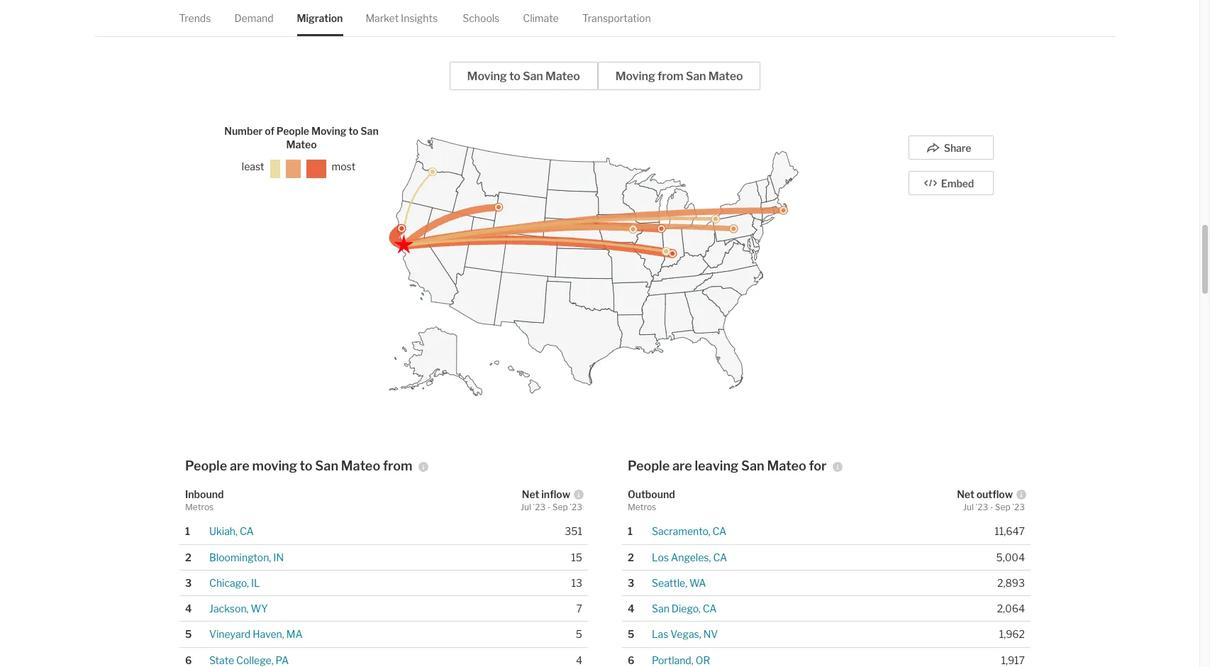 Task type: vqa. For each thing, say whether or not it's contained in the screenshot.
People are moving to San Mateo from's the -
yes



Task type: describe. For each thing, give the bounding box(es) containing it.
bloomington,
[[209, 551, 271, 563]]

san diego, ca link
[[652, 603, 717, 615]]

4 '23 from the left
[[1013, 502, 1026, 512]]

1 horizontal spatial 4
[[576, 654, 583, 666]]

people are moving to san mateo from
[[185, 458, 413, 473]]

chicago, il
[[209, 577, 260, 589]]

vineyard haven, ma link
[[209, 628, 303, 640]]

are for moving
[[230, 458, 250, 473]]

outbound
[[628, 488, 675, 500]]

net for people are moving to san mateo from
[[522, 488, 540, 500]]

jul for people are moving to san mateo from
[[521, 502, 531, 512]]

- for people are moving to san mateo from
[[548, 502, 551, 512]]

people for people are moving to san mateo from
[[185, 458, 227, 473]]

jackson, wy link
[[209, 603, 268, 615]]

schools
[[463, 12, 500, 24]]

0 horizontal spatial from
[[383, 458, 413, 473]]

share
[[944, 142, 972, 154]]

351
[[565, 525, 583, 537]]

ukiah, ca
[[209, 525, 254, 537]]

transportation
[[583, 12, 652, 24]]

wa
[[690, 577, 707, 589]]

jul '23 - sep '23 for people are moving to san mateo from
[[521, 502, 583, 512]]

insights
[[401, 12, 438, 24]]

2 5 from the left
[[576, 628, 583, 640]]

los angeles, ca link
[[652, 551, 728, 563]]

4 for people are moving to san mateo from
[[185, 603, 192, 615]]

ukiah
[[191, 3, 221, 16]]

sep for people are leaving san mateo for
[[996, 502, 1011, 512]]

las
[[652, 628, 669, 640]]

3 '23 from the left
[[976, 502, 989, 512]]

least
[[242, 161, 264, 173]]

embed
[[942, 177, 975, 189]]

2 for people are moving to san mateo from
[[185, 551, 191, 563]]

other
[[212, 18, 241, 32]]

moving for moving to
[[467, 69, 507, 83]]

portland, or link
[[652, 654, 711, 666]]

ukiah homebuyers searched to move into san mateo
[[191, 3, 469, 16]]

into
[[389, 3, 409, 16]]

transportation link
[[583, 0, 652, 36]]

people are leaving san mateo for
[[628, 458, 827, 473]]

angeles,
[[671, 551, 711, 563]]

market insights link
[[366, 0, 438, 36]]

3 for people are moving to san mateo from
[[185, 577, 192, 589]]

people inside the number of people moving to san mateo
[[277, 125, 309, 137]]

las vegas, nv link
[[652, 628, 718, 640]]

market insights
[[366, 12, 438, 24]]

pa
[[276, 654, 289, 666]]

13
[[572, 577, 583, 589]]

4 for people are leaving san mateo for
[[628, 603, 635, 615]]

followed
[[278, 18, 324, 32]]

move
[[357, 3, 387, 16]]

il
[[251, 577, 260, 589]]

ca right diego,
[[703, 603, 717, 615]]

moving inside the number of people moving to san mateo
[[311, 125, 347, 137]]

sacramento, ca
[[652, 525, 727, 537]]

15
[[572, 551, 583, 563]]

moving for moving from
[[616, 69, 656, 83]]

jackson, wy
[[209, 603, 268, 615]]

diego,
[[672, 603, 701, 615]]

more than any other metro followed by
[[191, 3, 525, 32]]

outflow
[[977, 488, 1013, 500]]

5 for people are leaving san mateo for
[[628, 628, 635, 640]]

homebuyers
[[223, 3, 290, 16]]

sep for people are moving to san mateo from
[[553, 502, 568, 512]]

jul for people are leaving san mateo for
[[964, 502, 974, 512]]

bloomington, in
[[209, 551, 284, 563]]

ca right sacramento,
[[713, 525, 727, 537]]

climate
[[524, 12, 559, 24]]

moving from san mateo
[[616, 69, 743, 83]]

los angeles, ca
[[652, 551, 728, 563]]

number of people moving to san mateo
[[224, 125, 379, 150]]

1,917
[[1002, 654, 1026, 666]]

seattle,
[[652, 577, 688, 589]]

los
[[652, 551, 669, 563]]

migration
[[297, 12, 343, 24]]

seattle, wa
[[652, 577, 707, 589]]

ukiah, ca link
[[209, 525, 254, 537]]

chicago, il link
[[209, 577, 260, 589]]

than
[[501, 3, 525, 16]]

mateo inside the number of people moving to san mateo
[[286, 138, 317, 150]]

2 for people are leaving san mateo for
[[628, 551, 634, 563]]

of
[[265, 125, 275, 137]]

most
[[332, 161, 356, 173]]

1 for people are moving to san mateo from
[[185, 525, 190, 537]]

to down than
[[510, 69, 521, 83]]

2 '23 from the left
[[570, 502, 583, 512]]

moving to san mateo
[[467, 69, 580, 83]]

to right moving
[[300, 458, 313, 473]]

by
[[326, 18, 339, 32]]

moving
[[252, 458, 297, 473]]



Task type: locate. For each thing, give the bounding box(es) containing it.
metros down inbound
[[185, 502, 214, 512]]

7
[[577, 603, 583, 615]]

.
[[477, 18, 480, 32]]

net inflow
[[522, 488, 571, 500]]

'23 up 11,647
[[1013, 502, 1026, 512]]

trends
[[180, 12, 211, 24]]

net outflow
[[958, 488, 1013, 500]]

bloomington, in link
[[209, 551, 284, 563]]

0 horizontal spatial jul
[[521, 502, 531, 512]]

0 horizontal spatial net
[[522, 488, 540, 500]]

1 - from the left
[[548, 502, 551, 512]]

2 - from the left
[[991, 502, 994, 512]]

5
[[185, 628, 192, 640], [576, 628, 583, 640], [628, 628, 635, 640]]

2 left bloomington,
[[185, 551, 191, 563]]

in
[[273, 551, 284, 563]]

3 5 from the left
[[628, 628, 635, 640]]

1 horizontal spatial 6
[[628, 654, 635, 666]]

moving down transportation link
[[616, 69, 656, 83]]

1 horizontal spatial sep
[[996, 502, 1011, 512]]

1 horizontal spatial 2
[[628, 551, 634, 563]]

people
[[277, 125, 309, 137], [185, 458, 227, 473], [628, 458, 670, 473]]

state
[[209, 654, 234, 666]]

net for people are leaving san mateo for
[[958, 488, 975, 500]]

are left the leaving
[[673, 458, 692, 473]]

0 horizontal spatial 4
[[185, 603, 192, 615]]

2 net from the left
[[958, 488, 975, 500]]

2 horizontal spatial people
[[628, 458, 670, 473]]

2,893
[[998, 577, 1026, 589]]

bloomington and chicago .
[[341, 18, 480, 32]]

people right of
[[277, 125, 309, 137]]

1 vertical spatial from
[[383, 458, 413, 473]]

vineyard
[[209, 628, 251, 640]]

2 jul '23 - sep '23 from the left
[[964, 502, 1026, 512]]

0 horizontal spatial people
[[185, 458, 227, 473]]

2 jul from the left
[[964, 502, 974, 512]]

3 for people are leaving san mateo for
[[628, 577, 635, 589]]

trends link
[[180, 0, 211, 36]]

haven,
[[253, 628, 284, 640]]

2,064
[[998, 603, 1026, 615]]

6 left state
[[185, 654, 192, 666]]

0 horizontal spatial moving
[[311, 125, 347, 137]]

0 horizontal spatial 2
[[185, 551, 191, 563]]

0 horizontal spatial jul '23 - sep '23
[[521, 502, 583, 512]]

1
[[185, 525, 190, 537], [628, 525, 633, 537]]

are for leaving
[[673, 458, 692, 473]]

ca right ukiah,
[[240, 525, 254, 537]]

vegas,
[[671, 628, 702, 640]]

ukiah,
[[209, 525, 238, 537]]

5 down 7
[[576, 628, 583, 640]]

climate link
[[524, 0, 559, 36]]

1 '23 from the left
[[533, 502, 546, 512]]

inflow
[[542, 488, 571, 500]]

2 1 from the left
[[628, 525, 633, 537]]

2 2 from the left
[[628, 551, 634, 563]]

state college, pa
[[209, 654, 289, 666]]

0 horizontal spatial 5
[[185, 628, 192, 640]]

sep down outflow
[[996, 502, 1011, 512]]

jul '23 - sep '23 down inflow
[[521, 502, 583, 512]]

number
[[224, 125, 263, 137]]

0 horizontal spatial -
[[548, 502, 551, 512]]

nv
[[704, 628, 718, 640]]

1 sep from the left
[[553, 502, 568, 512]]

2 are from the left
[[673, 458, 692, 473]]

sep down inflow
[[553, 502, 568, 512]]

1 horizontal spatial metros
[[628, 502, 657, 512]]

2 horizontal spatial moving
[[616, 69, 656, 83]]

2 3 from the left
[[628, 577, 635, 589]]

1 for people are leaving san mateo for
[[628, 525, 633, 537]]

0 vertical spatial from
[[658, 69, 684, 83]]

0 horizontal spatial 6
[[185, 654, 192, 666]]

'23 down "net outflow"
[[976, 502, 989, 512]]

2 horizontal spatial 5
[[628, 628, 635, 640]]

metros down the outbound
[[628, 502, 657, 512]]

5 left 'las'
[[628, 628, 635, 640]]

people for people are leaving san mateo for
[[628, 458, 670, 473]]

inbound
[[185, 488, 224, 500]]

jul '23 - sep '23 for people are leaving san mateo for
[[964, 502, 1026, 512]]

or
[[696, 654, 711, 666]]

moving down .
[[467, 69, 507, 83]]

4 right 7
[[628, 603, 635, 615]]

las vegas, nv
[[652, 628, 718, 640]]

san inside the number of people moving to san mateo
[[361, 125, 379, 137]]

wy
[[251, 603, 268, 615]]

0 horizontal spatial 1
[[185, 525, 190, 537]]

searched
[[292, 3, 341, 16]]

6 left portland,
[[628, 654, 635, 666]]

to inside the number of people moving to san mateo
[[349, 125, 359, 137]]

0 horizontal spatial sep
[[553, 502, 568, 512]]

college,
[[236, 654, 274, 666]]

bloomington
[[341, 18, 410, 32]]

jul down net inflow
[[521, 502, 531, 512]]

people up the outbound
[[628, 458, 670, 473]]

1 horizontal spatial 3
[[628, 577, 635, 589]]

1 1 from the left
[[185, 525, 190, 537]]

5,004
[[997, 551, 1026, 563]]

leaving
[[695, 458, 739, 473]]

net
[[522, 488, 540, 500], [958, 488, 975, 500]]

chicago,
[[209, 577, 249, 589]]

portland,
[[652, 654, 694, 666]]

1 horizontal spatial from
[[658, 69, 684, 83]]

2 horizontal spatial 4
[[628, 603, 635, 615]]

1 net from the left
[[522, 488, 540, 500]]

more
[[471, 3, 499, 16]]

moving up most
[[311, 125, 347, 137]]

metros
[[185, 502, 214, 512], [628, 502, 657, 512]]

1 horizontal spatial jul
[[964, 502, 974, 512]]

6 for people are moving to san mateo from
[[185, 654, 192, 666]]

to
[[344, 3, 355, 16], [510, 69, 521, 83], [349, 125, 359, 137], [300, 458, 313, 473]]

1 horizontal spatial -
[[991, 502, 994, 512]]

1 horizontal spatial 1
[[628, 525, 633, 537]]

1 5 from the left
[[185, 628, 192, 640]]

metros for people are leaving san mateo for
[[628, 502, 657, 512]]

people up inbound
[[185, 458, 227, 473]]

vineyard haven, ma
[[209, 628, 303, 640]]

0 horizontal spatial are
[[230, 458, 250, 473]]

1 horizontal spatial jul '23 - sep '23
[[964, 502, 1026, 512]]

migration link
[[297, 0, 343, 36]]

1 jul '23 - sep '23 from the left
[[521, 502, 583, 512]]

1 horizontal spatial are
[[673, 458, 692, 473]]

6
[[185, 654, 192, 666], [628, 654, 635, 666]]

jul '23 - sep '23
[[521, 502, 583, 512], [964, 502, 1026, 512]]

2 left los
[[628, 551, 634, 563]]

2 6 from the left
[[628, 654, 635, 666]]

san
[[412, 3, 432, 16], [523, 69, 543, 83], [686, 69, 706, 83], [361, 125, 379, 137], [315, 458, 339, 473], [742, 458, 765, 473], [652, 603, 670, 615]]

chicago
[[434, 18, 477, 32]]

1 horizontal spatial moving
[[467, 69, 507, 83]]

1 jul from the left
[[521, 502, 531, 512]]

1 horizontal spatial people
[[277, 125, 309, 137]]

1 metros from the left
[[185, 502, 214, 512]]

jul down "net outflow"
[[964, 502, 974, 512]]

from
[[658, 69, 684, 83], [383, 458, 413, 473]]

'23 down inflow
[[570, 502, 583, 512]]

schools link
[[463, 0, 500, 36]]

5 left vineyard
[[185, 628, 192, 640]]

ma
[[287, 628, 303, 640]]

0 horizontal spatial 3
[[185, 577, 192, 589]]

2
[[185, 551, 191, 563], [628, 551, 634, 563]]

seattle, wa link
[[652, 577, 707, 589]]

sacramento,
[[652, 525, 711, 537]]

2 sep from the left
[[996, 502, 1011, 512]]

and
[[412, 18, 432, 32]]

1 3 from the left
[[185, 577, 192, 589]]

any
[[191, 18, 210, 32]]

3 left 'chicago,'
[[185, 577, 192, 589]]

portland, or
[[652, 654, 711, 666]]

2 metros from the left
[[628, 502, 657, 512]]

san diego, ca
[[652, 603, 717, 615]]

metros for people are moving to san mateo from
[[185, 502, 214, 512]]

1 horizontal spatial 5
[[576, 628, 583, 640]]

- down outflow
[[991, 502, 994, 512]]

demand
[[235, 12, 274, 24]]

0 horizontal spatial metros
[[185, 502, 214, 512]]

share button
[[909, 135, 994, 160]]

1 are from the left
[[230, 458, 250, 473]]

'23 down net inflow
[[533, 502, 546, 512]]

jul '23 - sep '23 down outflow
[[964, 502, 1026, 512]]

1,962
[[1000, 628, 1026, 640]]

embed button
[[909, 171, 994, 195]]

- for people are leaving san mateo for
[[991, 502, 994, 512]]

sacramento, ca link
[[652, 525, 727, 537]]

sep
[[553, 502, 568, 512], [996, 502, 1011, 512]]

1 left ukiah,
[[185, 525, 190, 537]]

3 left seattle,
[[628, 577, 635, 589]]

4 left jackson,
[[185, 603, 192, 615]]

market
[[366, 12, 399, 24]]

are left moving
[[230, 458, 250, 473]]

- down net inflow
[[548, 502, 551, 512]]

1 6 from the left
[[185, 654, 192, 666]]

state college, pa link
[[209, 654, 289, 666]]

to up most
[[349, 125, 359, 137]]

4 down 7
[[576, 654, 583, 666]]

jackson,
[[209, 603, 249, 615]]

moving
[[467, 69, 507, 83], [616, 69, 656, 83], [311, 125, 347, 137]]

1 horizontal spatial net
[[958, 488, 975, 500]]

6 for people are leaving san mateo for
[[628, 654, 635, 666]]

11,647
[[995, 525, 1026, 537]]

to left move
[[344, 3, 355, 16]]

ca right angeles,
[[714, 551, 728, 563]]

net left outflow
[[958, 488, 975, 500]]

1 2 from the left
[[185, 551, 191, 563]]

1 down the outbound
[[628, 525, 633, 537]]

net left inflow
[[522, 488, 540, 500]]

5 for people are moving to san mateo from
[[185, 628, 192, 640]]

metro
[[243, 18, 276, 32]]



